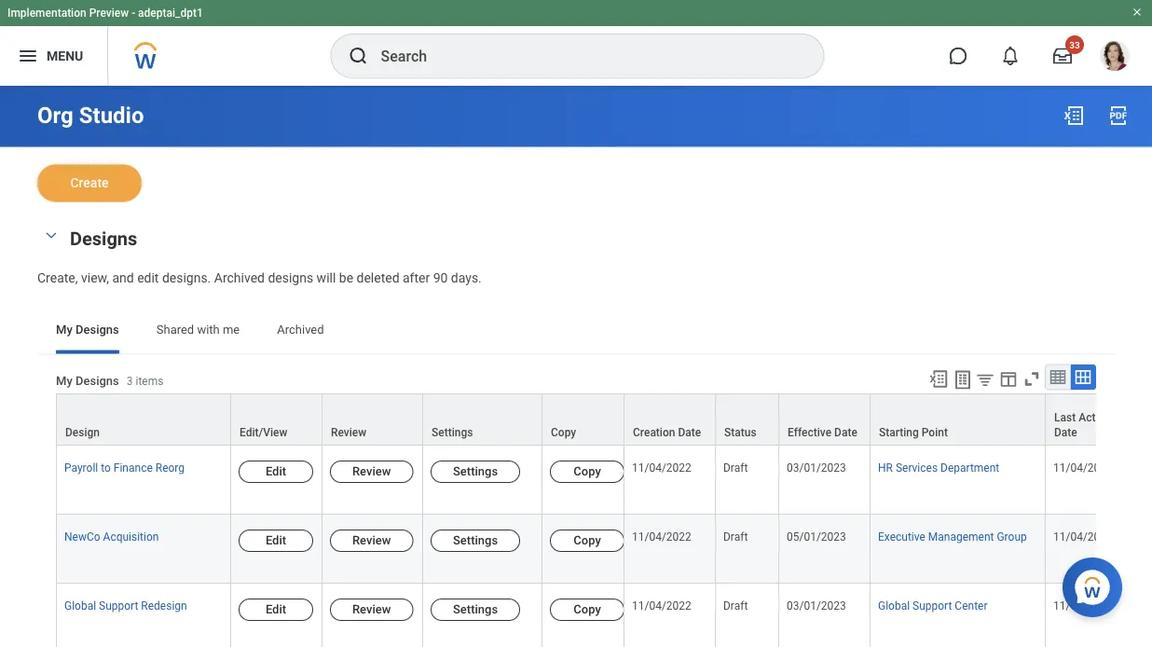 Task type: describe. For each thing, give the bounding box(es) containing it.
33 button
[[1043, 35, 1085, 76]]

global support redesign link
[[64, 596, 187, 612]]

my designs
[[56, 322, 119, 336]]

global support redesign
[[64, 599, 187, 612]]

org studio main content
[[0, 86, 1153, 647]]

copy button for global support center
[[550, 598, 625, 621]]

implementation preview -   adeptai_dpt1
[[7, 7, 203, 20]]

view printable version (pdf) image
[[1108, 104, 1130, 127]]

payroll to finance reorg link
[[64, 457, 185, 474]]

support for redesign
[[99, 599, 138, 612]]

creation date column header
[[625, 393, 716, 446]]

view,
[[81, 270, 109, 285]]

expand table image
[[1074, 368, 1093, 386]]

effective
[[788, 426, 832, 439]]

export to worksheets image
[[952, 369, 975, 391]]

edit button for global support redesign
[[239, 598, 313, 621]]

menu banner
[[0, 0, 1153, 86]]

review for review button corresponding to payroll to finance reorg
[[353, 464, 391, 478]]

with
[[197, 322, 220, 336]]

adeptai_dpt1
[[138, 7, 203, 20]]

payroll to finance reorg
[[64, 461, 185, 474]]

starting point column header
[[871, 393, 1046, 446]]

create,
[[37, 270, 78, 285]]

preview
[[89, 7, 129, 20]]

review button for payroll to finance reorg
[[330, 460, 414, 483]]

row containing last action date
[[56, 393, 1153, 446]]

edit for payroll to finance reorg
[[266, 464, 286, 478]]

executive
[[879, 530, 926, 543]]

2 review button from the top
[[330, 529, 414, 552]]

starting point button
[[871, 394, 1046, 444]]

org studio
[[37, 102, 144, 129]]

copy button for hr services department
[[550, 460, 625, 483]]

and
[[112, 270, 134, 285]]

executive management group link
[[879, 526, 1028, 543]]

designs group
[[37, 224, 1115, 287]]

creation date button
[[625, 394, 715, 444]]

shared with me
[[156, 322, 240, 336]]

edit
[[137, 270, 159, 285]]

05/01/2023
[[787, 530, 847, 543]]

department
[[941, 461, 1000, 474]]

studio
[[79, 102, 144, 129]]

toolbar inside org studio "main content"
[[921, 364, 1097, 393]]

2 row from the top
[[56, 445, 1153, 514]]

select to filter grid data image
[[976, 370, 996, 389]]

-
[[132, 7, 135, 20]]

draft for executive management group
[[724, 530, 748, 543]]

designs inside designs group
[[70, 228, 137, 250]]

2 edit from the top
[[266, 533, 286, 547]]

export to excel image
[[1063, 104, 1086, 127]]

settings button for payroll to finance reorg
[[431, 460, 521, 483]]

review column header
[[323, 393, 423, 446]]

global support center
[[879, 599, 988, 612]]

copy inside popup button
[[551, 426, 577, 439]]

effective date button
[[780, 394, 870, 444]]

design column header
[[56, 393, 231, 446]]

hr services department link
[[879, 457, 1000, 474]]

4 row from the top
[[56, 583, 1153, 647]]

point
[[922, 426, 948, 439]]

newco acquisition
[[64, 530, 159, 543]]

03/01/2023 for hr services department
[[787, 461, 847, 474]]

menu button
[[0, 26, 107, 86]]

copy column header
[[543, 393, 625, 446]]

effective date column header
[[780, 393, 871, 446]]

chevron down image
[[40, 229, 62, 242]]

menu
[[47, 48, 83, 64]]

hr
[[879, 461, 893, 474]]

settings button for global support redesign
[[431, 598, 521, 621]]

global support center link
[[879, 596, 988, 612]]

03/01/2023 for global support center
[[787, 599, 847, 612]]

2 settings button from the top
[[431, 529, 521, 552]]

3
[[127, 375, 133, 388]]

payroll
[[64, 461, 98, 474]]

settings column header
[[423, 393, 543, 446]]

settings button
[[423, 394, 542, 444]]

after
[[403, 270, 430, 285]]

settings inside settings popup button
[[432, 426, 473, 439]]

hr services department
[[879, 461, 1000, 474]]

newco acquisition link
[[64, 526, 159, 543]]

acquisition
[[103, 530, 159, 543]]

edit for global support redesign
[[266, 602, 286, 616]]

days.
[[451, 270, 482, 285]]

creation
[[633, 426, 676, 439]]

me
[[223, 322, 240, 336]]

click to view/edit grid preferences image
[[999, 369, 1019, 389]]

search image
[[347, 45, 370, 67]]

designs.
[[162, 270, 211, 285]]

to
[[101, 461, 111, 474]]



Task type: locate. For each thing, give the bounding box(es) containing it.
date for effective date
[[835, 426, 858, 439]]

starting
[[880, 426, 919, 439]]

archived inside designs group
[[214, 270, 265, 285]]

1 03/01/2023 from the top
[[787, 461, 847, 474]]

edit button
[[239, 460, 313, 483], [239, 529, 313, 552], [239, 598, 313, 621]]

designs up view,
[[70, 228, 137, 250]]

date right effective at the bottom right of page
[[835, 426, 858, 439]]

edit/view button
[[231, 394, 322, 444]]

shared
[[156, 322, 194, 336]]

2 vertical spatial draft
[[724, 599, 748, 612]]

effective date
[[788, 426, 858, 439]]

draft
[[724, 461, 748, 474], [724, 530, 748, 543], [724, 599, 748, 612]]

1 edit button from the top
[[239, 460, 313, 483]]

date inside 'column header'
[[835, 426, 858, 439]]

0 vertical spatial 03/01/2023
[[787, 461, 847, 474]]

status
[[725, 426, 757, 439]]

notifications large image
[[1002, 47, 1020, 65]]

review
[[331, 426, 367, 439], [353, 464, 391, 478], [353, 533, 391, 547], [353, 602, 391, 616]]

will
[[317, 270, 336, 285]]

tab list containing my designs
[[37, 309, 1115, 354]]

1 horizontal spatial global
[[879, 599, 910, 612]]

executive management group
[[879, 530, 1028, 543]]

0 horizontal spatial support
[[99, 599, 138, 612]]

1 settings button from the top
[[431, 460, 521, 483]]

0 vertical spatial my
[[56, 322, 72, 336]]

0 vertical spatial designs
[[70, 228, 137, 250]]

global
[[64, 599, 96, 612], [879, 599, 910, 612]]

2 03/01/2023 from the top
[[787, 599, 847, 612]]

0 vertical spatial edit
[[266, 464, 286, 478]]

1 vertical spatial review button
[[330, 529, 414, 552]]

services
[[896, 461, 938, 474]]

1 vertical spatial edit
[[266, 533, 286, 547]]

global for global support redesign
[[64, 599, 96, 612]]

0 horizontal spatial date
[[678, 426, 702, 439]]

review for global support redesign's review button
[[353, 602, 391, 616]]

2 copy button from the top
[[550, 529, 625, 552]]

settings
[[432, 426, 473, 439], [453, 464, 498, 478], [453, 533, 498, 547], [453, 602, 498, 616]]

2 vertical spatial review button
[[330, 598, 414, 621]]

create button
[[37, 165, 142, 202]]

edit
[[266, 464, 286, 478], [266, 533, 286, 547], [266, 602, 286, 616]]

support left center
[[913, 599, 953, 612]]

3 review button from the top
[[330, 598, 414, 621]]

1 review button from the top
[[330, 460, 414, 483]]

my
[[56, 322, 72, 336], [56, 374, 72, 388]]

creation date
[[633, 426, 702, 439]]

create
[[70, 175, 109, 191]]

support for center
[[913, 599, 953, 612]]

03/01/2023
[[787, 461, 847, 474], [787, 599, 847, 612]]

profile logan mcneil image
[[1101, 41, 1130, 75]]

justify image
[[17, 45, 39, 67]]

3 copy button from the top
[[550, 598, 625, 621]]

1 vertical spatial designs
[[75, 322, 119, 336]]

1 my from the top
[[56, 322, 72, 336]]

1 vertical spatial archived
[[277, 322, 324, 336]]

export to excel image
[[929, 369, 949, 389]]

2 vertical spatial designs
[[75, 374, 119, 388]]

designs down view,
[[75, 322, 119, 336]]

my designs 3 items
[[56, 374, 164, 388]]

2 date from the left
[[835, 426, 858, 439]]

designs left 3
[[75, 374, 119, 388]]

reorg
[[156, 461, 185, 474]]

center
[[955, 599, 988, 612]]

1 vertical spatial 03/01/2023
[[787, 599, 847, 612]]

create, view, and edit designs. archived designs will be deleted after 90 days.
[[37, 270, 482, 285]]

review inside review popup button
[[331, 426, 367, 439]]

global down executive
[[879, 599, 910, 612]]

copy button
[[550, 460, 625, 483], [550, 529, 625, 552], [550, 598, 625, 621]]

3 draft from the top
[[724, 599, 748, 612]]

edit/view column header
[[231, 393, 323, 446]]

1 horizontal spatial date
[[835, 426, 858, 439]]

status column header
[[716, 393, 780, 446]]

date for creation date
[[678, 426, 702, 439]]

0 vertical spatial edit button
[[239, 460, 313, 483]]

date inside column header
[[678, 426, 702, 439]]

design button
[[57, 394, 230, 444]]

close environment banner image
[[1132, 7, 1143, 18]]

finance
[[114, 461, 153, 474]]

draft for hr services department
[[724, 461, 748, 474]]

date down last
[[1055, 426, 1078, 439]]

1 vertical spatial my
[[56, 374, 72, 388]]

draft for global support center
[[724, 599, 748, 612]]

group
[[997, 530, 1028, 543]]

management
[[929, 530, 995, 543]]

2 edit button from the top
[[239, 529, 313, 552]]

3 edit from the top
[[266, 602, 286, 616]]

1 support from the left
[[99, 599, 138, 612]]

0 vertical spatial draft
[[724, 461, 748, 474]]

status button
[[716, 394, 779, 444]]

last action date button
[[1046, 394, 1137, 444]]

my for my designs
[[56, 322, 72, 336]]

date right creation
[[678, 426, 702, 439]]

33
[[1070, 39, 1081, 50]]

1 vertical spatial copy button
[[550, 529, 625, 552]]

designs
[[70, 228, 137, 250], [75, 322, 119, 336], [75, 374, 119, 388]]

last action date
[[1055, 411, 1112, 439]]

1 horizontal spatial archived
[[277, 322, 324, 336]]

tab list inside org studio "main content"
[[37, 309, 1115, 354]]

global down newco
[[64, 599, 96, 612]]

review button for global support redesign
[[330, 598, 414, 621]]

1 draft from the top
[[724, 461, 748, 474]]

1 date from the left
[[678, 426, 702, 439]]

2 global from the left
[[879, 599, 910, 612]]

global for global support center
[[879, 599, 910, 612]]

archived left designs at the top
[[214, 270, 265, 285]]

2 vertical spatial settings button
[[431, 598, 521, 621]]

11/04/2022
[[632, 461, 692, 474], [1054, 461, 1113, 474], [632, 530, 692, 543], [1054, 530, 1113, 543], [632, 599, 692, 612], [1054, 599, 1113, 612]]

3 edit button from the top
[[239, 598, 313, 621]]

review button
[[323, 394, 423, 444]]

support
[[99, 599, 138, 612], [913, 599, 953, 612]]

Search Workday  search field
[[381, 35, 786, 76]]

review for review popup button
[[331, 426, 367, 439]]

designs
[[268, 270, 314, 285]]

1 edit from the top
[[266, 464, 286, 478]]

my down "create,"
[[56, 322, 72, 336]]

1 global from the left
[[64, 599, 96, 612]]

1 vertical spatial draft
[[724, 530, 748, 543]]

1 row from the top
[[56, 393, 1153, 446]]

date
[[678, 426, 702, 439], [835, 426, 858, 439], [1055, 426, 1078, 439]]

settings button
[[431, 460, 521, 483], [431, 529, 521, 552], [431, 598, 521, 621]]

2 vertical spatial copy button
[[550, 598, 625, 621]]

0 vertical spatial copy button
[[550, 460, 625, 483]]

support left redesign
[[99, 599, 138, 612]]

archived inside tab list
[[277, 322, 324, 336]]

0 vertical spatial archived
[[214, 270, 265, 285]]

design
[[65, 426, 100, 439]]

last
[[1055, 411, 1076, 424]]

designs for my designs 3 items
[[75, 374, 119, 388]]

2 horizontal spatial date
[[1055, 426, 1078, 439]]

items
[[136, 375, 164, 388]]

03/01/2023 down effective date
[[787, 461, 847, 474]]

fullscreen image
[[1022, 369, 1043, 389]]

2 support from the left
[[913, 599, 953, 612]]

be
[[339, 270, 354, 285]]

review for 2nd review button from the top
[[353, 533, 391, 547]]

3 settings button from the top
[[431, 598, 521, 621]]

inbox large image
[[1054, 47, 1073, 65]]

designs for my designs
[[75, 322, 119, 336]]

copy
[[551, 426, 577, 439], [574, 464, 601, 478], [574, 533, 601, 547], [574, 602, 601, 616]]

90
[[433, 270, 448, 285]]

2 vertical spatial edit button
[[239, 598, 313, 621]]

redesign
[[141, 599, 187, 612]]

1 vertical spatial edit button
[[239, 529, 313, 552]]

3 row from the top
[[56, 514, 1153, 583]]

my up design
[[56, 374, 72, 388]]

designs button
[[70, 228, 137, 250]]

org
[[37, 102, 73, 129]]

0 horizontal spatial archived
[[214, 270, 265, 285]]

archived
[[214, 270, 265, 285], [277, 322, 324, 336]]

1 vertical spatial settings button
[[431, 529, 521, 552]]

date inside the "last action date"
[[1055, 426, 1078, 439]]

0 horizontal spatial global
[[64, 599, 96, 612]]

designs inside tab list
[[75, 322, 119, 336]]

archived down designs at the top
[[277, 322, 324, 336]]

row
[[56, 393, 1153, 446], [56, 445, 1153, 514], [56, 514, 1153, 583], [56, 583, 1153, 647]]

newco
[[64, 530, 100, 543]]

2 vertical spatial edit
[[266, 602, 286, 616]]

03/01/2023 down the 05/01/2023
[[787, 599, 847, 612]]

starting point
[[880, 426, 948, 439]]

deleted
[[357, 270, 400, 285]]

action
[[1079, 411, 1112, 424]]

1 copy button from the top
[[550, 460, 625, 483]]

0 vertical spatial review button
[[330, 460, 414, 483]]

0 vertical spatial settings button
[[431, 460, 521, 483]]

toolbar
[[921, 364, 1097, 393]]

edit button for payroll to finance reorg
[[239, 460, 313, 483]]

copy button
[[543, 394, 624, 444]]

tab list
[[37, 309, 1115, 354]]

my for my designs 3 items
[[56, 374, 72, 388]]

2 my from the top
[[56, 374, 72, 388]]

2 draft from the top
[[724, 530, 748, 543]]

1 horizontal spatial support
[[913, 599, 953, 612]]

implementation
[[7, 7, 86, 20]]

table image
[[1049, 368, 1068, 386]]

my inside tab list
[[56, 322, 72, 336]]

edit/view
[[240, 426, 288, 439]]

3 date from the left
[[1055, 426, 1078, 439]]



Task type: vqa. For each thing, say whether or not it's contained in the screenshot.
the Reorg
yes



